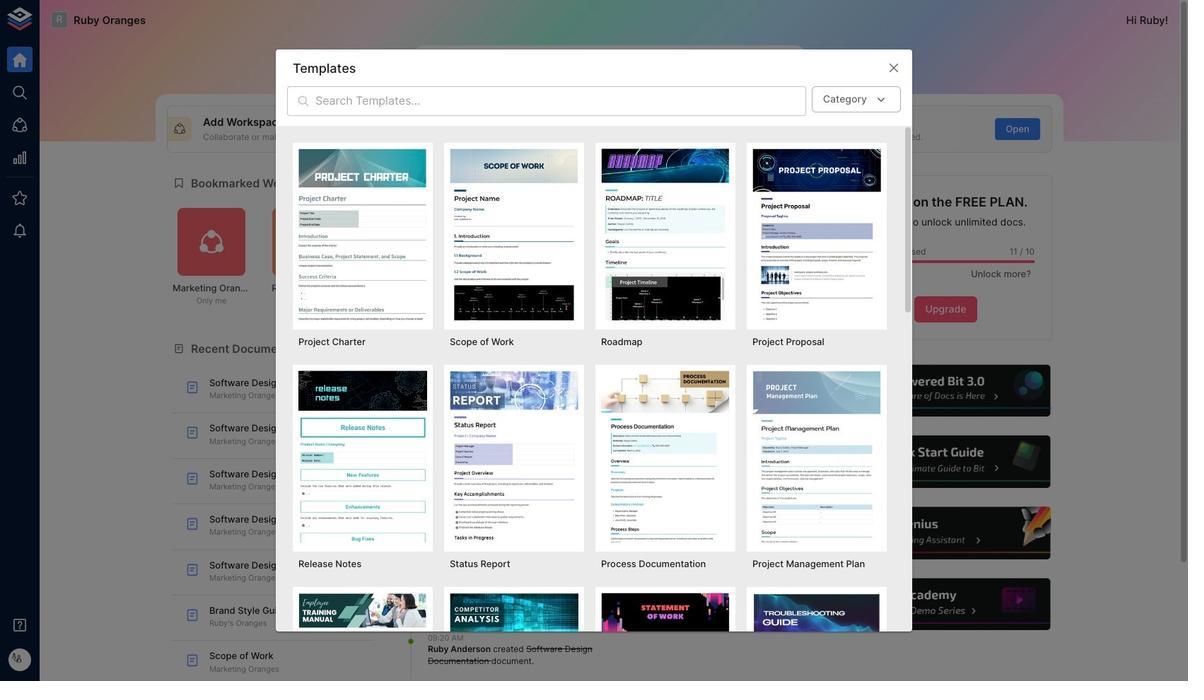 Task type: describe. For each thing, give the bounding box(es) containing it.
1 help image from the top
[[840, 363, 1052, 419]]

Search Templates... text field
[[315, 86, 806, 116]]

employee training manual image
[[298, 593, 427, 681]]

roadmap image
[[601, 149, 730, 320]]

competitor research report image
[[450, 593, 579, 681]]

scope of work image
[[450, 149, 579, 320]]

project charter image
[[298, 149, 427, 320]]

project management plan image
[[753, 371, 881, 542]]

status report image
[[450, 371, 579, 542]]

project proposal image
[[753, 149, 881, 320]]

troubleshooting guide image
[[753, 593, 881, 681]]



Task type: locate. For each thing, give the bounding box(es) containing it.
process documentation image
[[601, 371, 730, 542]]

dialog
[[276, 50, 912, 681]]

2 help image from the top
[[840, 434, 1052, 490]]

statement of work image
[[601, 593, 730, 681]]

release notes image
[[298, 371, 427, 542]]

help image
[[840, 363, 1052, 419], [840, 434, 1052, 490], [840, 505, 1052, 561], [840, 576, 1052, 633]]

3 help image from the top
[[840, 505, 1052, 561]]

4 help image from the top
[[840, 576, 1052, 633]]



Task type: vqa. For each thing, say whether or not it's contained in the screenshot.
rightmost Or
no



